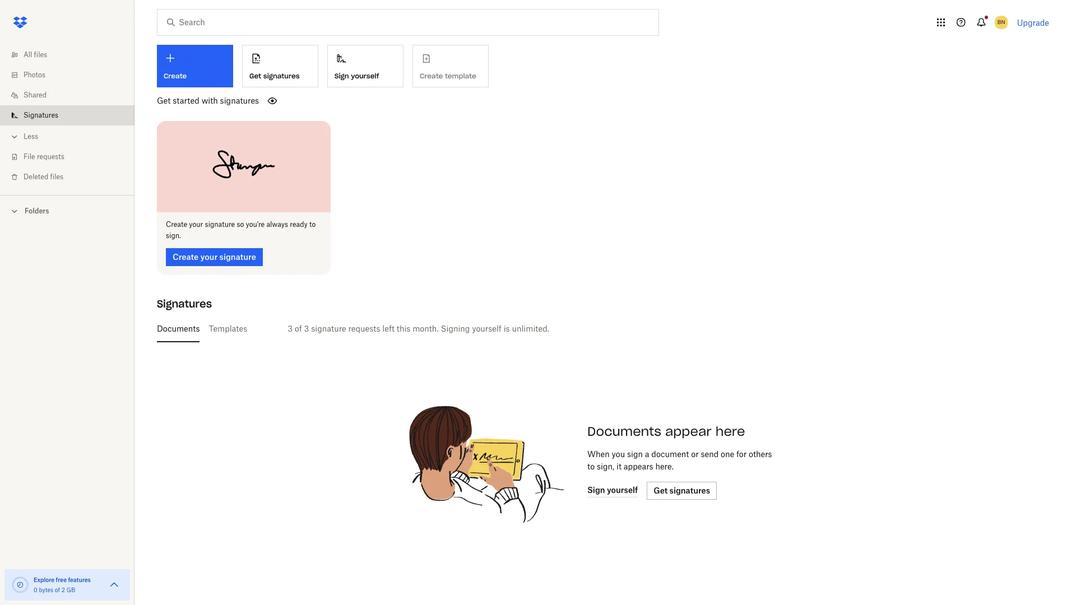 Task type: locate. For each thing, give the bounding box(es) containing it.
sign
[[335, 72, 349, 80], [587, 485, 605, 495]]

1 vertical spatial of
[[55, 587, 60, 594]]

is
[[504, 324, 510, 333]]

to down when
[[587, 462, 595, 471]]

0 horizontal spatial get
[[157, 96, 171, 105]]

tab list containing documents
[[157, 315, 1045, 342]]

when
[[587, 449, 610, 459]]

your down create your signature so you're always ready to sign. on the top left of page
[[200, 252, 218, 261]]

0 vertical spatial yourself
[[351, 72, 379, 80]]

1 vertical spatial documents
[[587, 423, 661, 439]]

your for create your signature
[[200, 252, 218, 261]]

create down sign.
[[173, 252, 199, 261]]

yourself
[[351, 72, 379, 80], [472, 324, 502, 333], [607, 485, 638, 495]]

get
[[249, 72, 261, 80], [157, 96, 171, 105], [654, 486, 668, 495]]

requests right file
[[37, 152, 64, 161]]

signatures up documents tab at the bottom left of the page
[[157, 297, 212, 310]]

0 vertical spatial get
[[249, 72, 261, 80]]

of inside explore free features 0 bytes of 2 gb
[[55, 587, 60, 594]]

your
[[189, 220, 203, 228], [200, 252, 218, 261]]

sign yourself button
[[327, 45, 404, 87], [587, 484, 638, 497]]

0 vertical spatial signatures
[[263, 72, 300, 80]]

list
[[0, 38, 135, 195]]

0 vertical spatial sign
[[335, 72, 349, 80]]

you're
[[246, 220, 265, 228]]

0 vertical spatial of
[[295, 324, 302, 333]]

1 horizontal spatial get
[[249, 72, 261, 80]]

document
[[651, 449, 689, 459]]

1 vertical spatial sign yourself button
[[587, 484, 638, 497]]

or
[[691, 449, 699, 459]]

files right all
[[34, 50, 47, 59]]

your inside create your signature so you're always ready to sign.
[[189, 220, 203, 228]]

0 horizontal spatial files
[[34, 50, 47, 59]]

Search text field
[[179, 16, 636, 29]]

signature
[[205, 220, 235, 228], [219, 252, 256, 261], [311, 324, 346, 333]]

1 horizontal spatial signatures
[[157, 297, 212, 310]]

requests inside tab list
[[348, 324, 380, 333]]

files inside "link"
[[50, 173, 63, 181]]

0 vertical spatial get signatures
[[249, 72, 300, 80]]

get signatures button
[[242, 45, 318, 87], [647, 482, 717, 500]]

2 vertical spatial create
[[173, 252, 199, 261]]

signatures
[[24, 111, 58, 119], [157, 297, 212, 310]]

create up "started"
[[164, 72, 187, 80]]

0 horizontal spatial requests
[[37, 152, 64, 161]]

2 vertical spatial get
[[654, 486, 668, 495]]

files right deleted
[[50, 173, 63, 181]]

to inside when you sign a document or send one for others to sign, it appears here.
[[587, 462, 595, 471]]

1 vertical spatial requests
[[348, 324, 380, 333]]

folders
[[25, 207, 49, 215]]

deleted files link
[[9, 167, 135, 187]]

requests
[[37, 152, 64, 161], [348, 324, 380, 333]]

photos link
[[9, 65, 135, 85]]

1 horizontal spatial sign yourself
[[587, 485, 638, 495]]

sign yourself
[[335, 72, 379, 80], [587, 485, 638, 495]]

get signatures
[[249, 72, 300, 80], [654, 486, 710, 495]]

0 horizontal spatial of
[[55, 587, 60, 594]]

files
[[34, 50, 47, 59], [50, 173, 63, 181]]

documents up you
[[587, 423, 661, 439]]

explore free features 0 bytes of 2 gb
[[34, 577, 91, 594]]

1 vertical spatial files
[[50, 173, 63, 181]]

create for create your signature so you're always ready to sign.
[[166, 220, 187, 228]]

0 horizontal spatial yourself
[[351, 72, 379, 80]]

signature for create your signature
[[219, 252, 256, 261]]

1 vertical spatial sign
[[587, 485, 605, 495]]

1 horizontal spatial get signatures
[[654, 486, 710, 495]]

tab list
[[157, 315, 1045, 342]]

0 horizontal spatial sign
[[335, 72, 349, 80]]

1 vertical spatial to
[[587, 462, 595, 471]]

signatures down shared
[[24, 111, 58, 119]]

0 vertical spatial requests
[[37, 152, 64, 161]]

1 vertical spatial signature
[[219, 252, 256, 261]]

0 horizontal spatial to
[[309, 220, 316, 228]]

get left "started"
[[157, 96, 171, 105]]

here
[[716, 423, 745, 439]]

free
[[56, 577, 67, 583]]

1 horizontal spatial requests
[[348, 324, 380, 333]]

bn
[[998, 18, 1005, 26]]

documents
[[157, 324, 200, 333], [587, 423, 661, 439]]

deleted
[[24, 173, 48, 181]]

requests left left
[[348, 324, 380, 333]]

for
[[736, 449, 747, 459]]

get down here.
[[654, 486, 668, 495]]

all files
[[24, 50, 47, 59]]

1 vertical spatial yourself
[[472, 324, 502, 333]]

0 vertical spatial files
[[34, 50, 47, 59]]

2 horizontal spatial get
[[654, 486, 668, 495]]

this
[[397, 324, 410, 333]]

to
[[309, 220, 316, 228], [587, 462, 595, 471]]

yourself inside tab list
[[472, 324, 502, 333]]

2 horizontal spatial yourself
[[607, 485, 638, 495]]

0 vertical spatial documents
[[157, 324, 200, 333]]

create inside button
[[173, 252, 199, 261]]

0 horizontal spatial 3
[[288, 324, 293, 333]]

of
[[295, 324, 302, 333], [55, 587, 60, 594]]

0 vertical spatial get signatures button
[[242, 45, 318, 87]]

a
[[645, 449, 649, 459]]

folders button
[[0, 202, 135, 219]]

1 vertical spatial signatures
[[157, 297, 212, 310]]

signature for create your signature so you're always ready to sign.
[[205, 220, 235, 228]]

files for deleted files
[[50, 173, 63, 181]]

explore
[[34, 577, 54, 583]]

0 horizontal spatial signatures
[[24, 111, 58, 119]]

features
[[68, 577, 91, 583]]

sign,
[[597, 462, 614, 471]]

gb
[[66, 587, 75, 594]]

1 vertical spatial your
[[200, 252, 218, 261]]

create for create your signature
[[173, 252, 199, 261]]

0 vertical spatial to
[[309, 220, 316, 228]]

2 vertical spatial signature
[[311, 324, 346, 333]]

0 horizontal spatial documents
[[157, 324, 200, 333]]

less image
[[9, 131, 20, 142]]

1 horizontal spatial documents
[[587, 423, 661, 439]]

get started with signatures
[[157, 96, 259, 105]]

create your signature
[[173, 252, 256, 261]]

1 horizontal spatial yourself
[[472, 324, 502, 333]]

2
[[62, 587, 65, 594]]

2 3 from the left
[[304, 324, 309, 333]]

signatures
[[263, 72, 300, 80], [220, 96, 259, 105], [670, 486, 710, 495]]

1 vertical spatial get signatures button
[[647, 482, 717, 500]]

signing
[[441, 324, 470, 333]]

documents left "templates"
[[157, 324, 200, 333]]

others
[[749, 449, 772, 459]]

create inside 'create' popup button
[[164, 72, 187, 80]]

appear
[[665, 423, 712, 439]]

create your signature so you're always ready to sign.
[[166, 220, 316, 240]]

get up get started with signatures
[[249, 72, 261, 80]]

1 horizontal spatial to
[[587, 462, 595, 471]]

shared
[[24, 91, 47, 99]]

0 horizontal spatial signatures
[[220, 96, 259, 105]]

0 vertical spatial create
[[164, 72, 187, 80]]

1 horizontal spatial files
[[50, 173, 63, 181]]

0 vertical spatial signature
[[205, 220, 235, 228]]

3
[[288, 324, 293, 333], [304, 324, 309, 333]]

0 vertical spatial signatures
[[24, 111, 58, 119]]

1 vertical spatial get
[[157, 96, 171, 105]]

2 vertical spatial signatures
[[670, 486, 710, 495]]

1 vertical spatial get signatures
[[654, 486, 710, 495]]

quota usage element
[[11, 576, 29, 594]]

create up sign.
[[166, 220, 187, 228]]

1 vertical spatial create
[[166, 220, 187, 228]]

signature inside button
[[219, 252, 256, 261]]

0 horizontal spatial sign yourself button
[[327, 45, 404, 87]]

create inside create your signature so you're always ready to sign.
[[166, 220, 187, 228]]

1 vertical spatial signatures
[[220, 96, 259, 105]]

your for create your signature so you're always ready to sign.
[[189, 220, 203, 228]]

0 horizontal spatial get signatures
[[249, 72, 300, 80]]

0 vertical spatial your
[[189, 220, 203, 228]]

to right the ready
[[309, 220, 316, 228]]

1 vertical spatial sign yourself
[[587, 485, 638, 495]]

create
[[164, 72, 187, 80], [166, 220, 187, 228], [173, 252, 199, 261]]

1 horizontal spatial 3
[[304, 324, 309, 333]]

1 horizontal spatial sign
[[587, 485, 605, 495]]

your up the create your signature
[[189, 220, 203, 228]]

shared link
[[9, 85, 135, 105]]

0 horizontal spatial sign yourself
[[335, 72, 379, 80]]

file
[[24, 152, 35, 161]]

signature inside create your signature so you're always ready to sign.
[[205, 220, 235, 228]]

your inside button
[[200, 252, 218, 261]]

file requests
[[24, 152, 64, 161]]



Task type: vqa. For each thing, say whether or not it's contained in the screenshot.
mpg
no



Task type: describe. For each thing, give the bounding box(es) containing it.
1 horizontal spatial get signatures button
[[647, 482, 717, 500]]

templates
[[209, 324, 247, 333]]

when you sign a document or send one for others to sign, it appears here.
[[587, 449, 772, 471]]

you
[[612, 449, 625, 459]]

0
[[34, 587, 37, 594]]

dropbox image
[[9, 11, 31, 34]]

signatures link
[[9, 105, 135, 126]]

create button
[[157, 45, 233, 87]]

so
[[237, 220, 244, 228]]

documents for documents
[[157, 324, 200, 333]]

all files link
[[9, 45, 135, 65]]

upgrade link
[[1017, 18, 1049, 27]]

signatures inside list item
[[24, 111, 58, 119]]

create for create
[[164, 72, 187, 80]]

signatures list item
[[0, 105, 135, 126]]

bytes
[[39, 587, 53, 594]]

less
[[24, 132, 38, 141]]

bn button
[[992, 13, 1010, 31]]

appears
[[624, 462, 653, 471]]

documents for documents appear here
[[587, 423, 661, 439]]

0 vertical spatial sign yourself button
[[327, 45, 404, 87]]

photos
[[24, 71, 45, 79]]

1 3 from the left
[[288, 324, 293, 333]]

left
[[382, 324, 395, 333]]

unlimited.
[[512, 324, 549, 333]]

1 horizontal spatial of
[[295, 324, 302, 333]]

2 horizontal spatial signatures
[[670, 486, 710, 495]]

files for all files
[[34, 50, 47, 59]]

send
[[701, 449, 719, 459]]

all
[[24, 50, 32, 59]]

1 horizontal spatial sign yourself button
[[587, 484, 638, 497]]

templates tab
[[209, 315, 247, 342]]

ready
[[290, 220, 308, 228]]

upgrade
[[1017, 18, 1049, 27]]

started
[[173, 96, 199, 105]]

2 vertical spatial yourself
[[607, 485, 638, 495]]

1 horizontal spatial signatures
[[263, 72, 300, 80]]

one
[[721, 449, 734, 459]]

file requests link
[[9, 147, 135, 167]]

documents appear here
[[587, 423, 745, 439]]

it
[[617, 462, 622, 471]]

documents tab
[[157, 315, 200, 342]]

sign.
[[166, 231, 181, 240]]

with
[[202, 96, 218, 105]]

0 vertical spatial sign yourself
[[335, 72, 379, 80]]

to inside create your signature so you're always ready to sign.
[[309, 220, 316, 228]]

list containing all files
[[0, 38, 135, 195]]

3 of 3 signature requests left this month. signing yourself is unlimited.
[[288, 324, 549, 333]]

0 horizontal spatial get signatures button
[[242, 45, 318, 87]]

always
[[266, 220, 288, 228]]

sign
[[627, 449, 643, 459]]

month.
[[413, 324, 439, 333]]

signature inside tab list
[[311, 324, 346, 333]]

here.
[[655, 462, 674, 471]]

create your signature button
[[166, 248, 263, 266]]

requests inside list
[[37, 152, 64, 161]]

deleted files
[[24, 173, 63, 181]]



